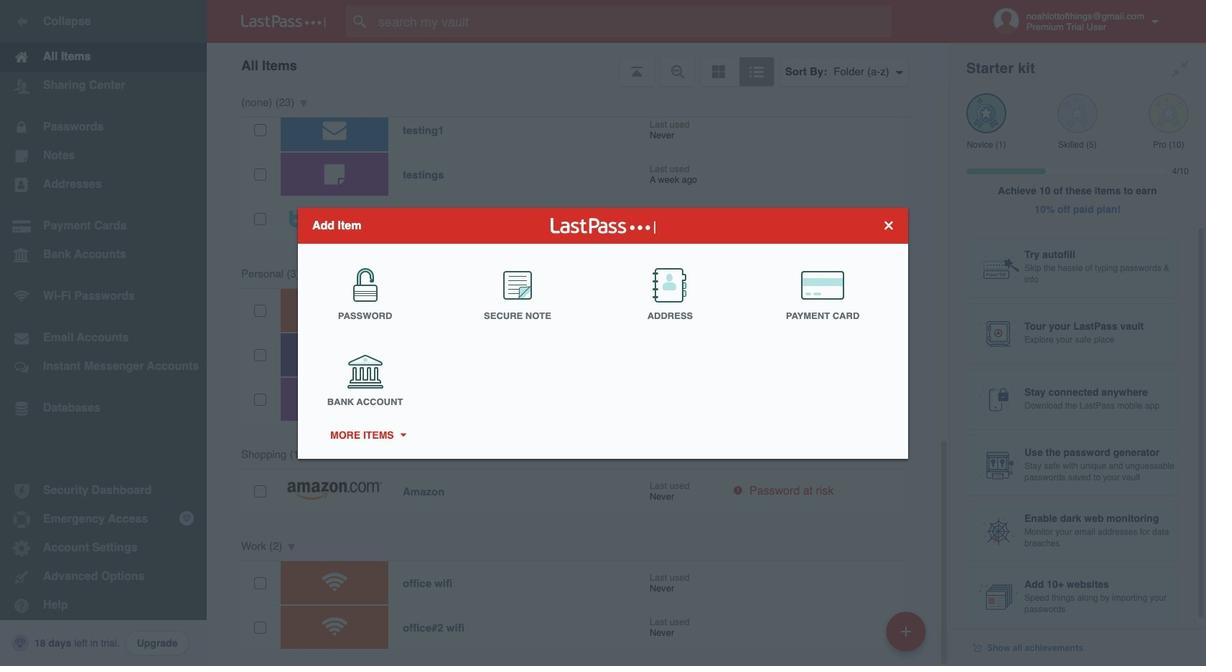 Task type: locate. For each thing, give the bounding box(es) containing it.
new item image
[[901, 627, 911, 637]]

lastpass image
[[241, 15, 326, 28]]

Search search field
[[346, 6, 920, 37]]

dialog
[[298, 208, 908, 459]]

vault options navigation
[[207, 43, 949, 86]]



Task type: vqa. For each thing, say whether or not it's contained in the screenshot.
Vault options navigation
yes



Task type: describe. For each thing, give the bounding box(es) containing it.
main navigation navigation
[[0, 0, 207, 667]]

new item navigation
[[881, 608, 935, 667]]

search my vault text field
[[346, 6, 920, 37]]

caret right image
[[398, 434, 408, 437]]



